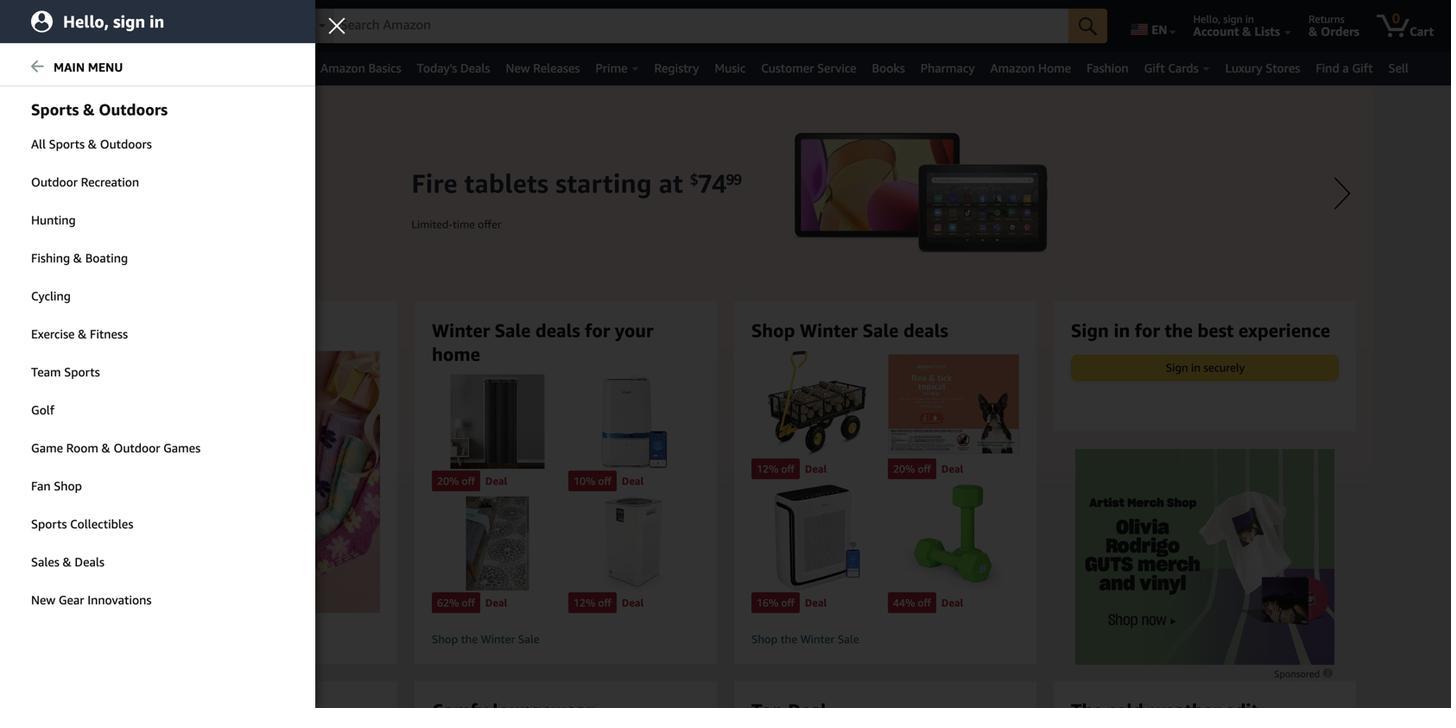 Task type: vqa. For each thing, say whether or not it's contained in the screenshot.
'&' corresponding to Boating
yes



Task type: locate. For each thing, give the bounding box(es) containing it.
1 vertical spatial all
[[31, 137, 46, 151]]

new left gear
[[31, 593, 55, 608]]

0 horizontal spatial shop the winter sale
[[432, 633, 540, 647]]

hello, sign in link
[[0, 0, 315, 43]]

12% off down the vevor steel garden cart, heavy duty 900 lbs capacity, with removable mesh sides to convert into flatbed, utility metal wagon with 180° rotating handle and 10 in tires, perfect for farm, yard image
[[757, 463, 795, 475]]

1 horizontal spatial shop the winter sale
[[752, 633, 860, 647]]

1 vertical spatial deals
[[75, 555, 104, 570]]

service
[[818, 61, 857, 75]]

deals inside winter sale deals for your home
[[536, 320, 581, 341]]

1 amazon from the left
[[321, 61, 366, 75]]

sign inside the navigation navigation
[[1224, 13, 1243, 25]]

1 horizontal spatial 20% off
[[894, 463, 932, 475]]

1 vertical spatial sports
[[64, 365, 100, 379]]

deal for amazon basics flea and tick topical treatment for small dogs (5 -22 pounds), 6 count (previously solimo) image
[[942, 463, 964, 475]]

deal for joydeco door curtain closet door, closet curtain for open closet, closet curtains for bedroom closet door, door curtains for doorways privacy bedroom(40wx78l) image
[[486, 475, 508, 487]]

stores
[[1266, 61, 1301, 75]]

0 vertical spatial new
[[506, 61, 530, 75]]

sports right team
[[64, 365, 100, 379]]

off down amazon basics flea and tick topical treatment for small dogs (5 -22 pounds), 6 count (previously solimo) image
[[918, 463, 932, 475]]

orders
[[1322, 24, 1360, 38]]

new releases
[[506, 61, 580, 75]]

the down 16% off
[[781, 633, 798, 647]]

levoit 4l smart cool mist humidifier for home bedroom with essential oils, customize humidity for baby & plants, app & voice control, schedule, timer, last up to 40hrs, whisper quiet, handle design image
[[569, 375, 700, 469]]

1 gift from the left
[[1145, 61, 1166, 75]]

&
[[1243, 24, 1252, 38], [1309, 24, 1318, 38], [83, 100, 95, 119], [88, 137, 97, 151], [73, 251, 82, 265], [78, 327, 87, 341], [102, 441, 110, 455], [63, 555, 72, 570]]

shop the winter sale down 16% off
[[752, 633, 860, 647]]

hello,
[[63, 12, 109, 32], [1194, 13, 1221, 25]]

0 horizontal spatial deals
[[75, 555, 104, 570]]

12% off down kenmore pm3020 air purifiers with h13 true hepa filter, covers up to 1500 sq.foot, 24db silentclean 3-stage hepa filtration system, 5 speeds for home large room, kitchens & bedroom image
[[574, 597, 612, 609]]

new for new releases
[[506, 61, 530, 75]]

sign
[[113, 12, 145, 32], [1224, 13, 1243, 25]]

deal down kenmore pm3020 air purifiers with h13 true hepa filter, covers up to 1500 sq.foot, 24db silentclean 3-stage hepa filtration system, 5 speeds for home large room, kitchens & bedroom image
[[622, 597, 644, 609]]

20% off down amazon basics flea and tick topical treatment for small dogs (5 -22 pounds), 6 count (previously solimo) image
[[894, 463, 932, 475]]

shop the winter sale link for winter sale deals for your home
[[432, 633, 700, 647]]

winter sale deals for your home
[[432, 320, 654, 365]]

shop winter sale deals up the vevor steel garden cart, heavy duty 900 lbs capacity, with removable mesh sides to convert into flatbed, utility metal wagon with 180° rotating handle and 10 in tires, perfect for farm, yard image
[[752, 320, 949, 341]]

1 horizontal spatial amazon
[[991, 61, 1036, 75]]

gift right the a
[[1353, 61, 1374, 75]]

gift left cards
[[1145, 61, 1166, 75]]

1 horizontal spatial shop the winter sale link
[[752, 633, 1020, 647]]

1 horizontal spatial sign
[[1224, 13, 1243, 25]]

1 horizontal spatial deals
[[461, 61, 490, 75]]

0 horizontal spatial 20%
[[437, 475, 459, 487]]

sale inside winter sale deals for your home
[[495, 320, 531, 341]]

outdoor down golf link at the bottom left of the page
[[114, 441, 160, 455]]

hello, sign in inside the navigation navigation
[[1194, 13, 1255, 25]]

pharmacy
[[921, 61, 975, 75]]

luxury stores
[[1226, 61, 1301, 75]]

1 vertical spatial 12%
[[574, 597, 596, 609]]

deal right 44% off
[[942, 597, 964, 609]]

16%
[[757, 597, 779, 609]]

deal for levoit air purifiers for home large room up to 1900 ft² in 1 hr with washable filters, air quality monitor, smart wifi, hepa filter captures allergies, pet hair, smoke, pollen in bedroom, vital 200s image
[[805, 597, 827, 609]]

new inside "new gear innovations" link
[[31, 593, 55, 608]]

deal right 16% off
[[805, 597, 827, 609]]

1 shop the winter sale from the left
[[432, 633, 540, 647]]

amazon inside amazon home link
[[991, 61, 1036, 75]]

mahwah
[[195, 13, 235, 25]]

20% off down joydeco door curtain closet door, closet curtain for open closet, closet curtains for bedroom closet door, door curtains for doorways privacy bedroom(40wx78l) image
[[437, 475, 475, 487]]

the for winter sale deals for your home
[[461, 633, 478, 647]]

& for orders
[[1309, 24, 1318, 38]]

all down sports
[[31, 137, 46, 151]]

hello, right en
[[1194, 13, 1221, 25]]

hello, up main menu
[[63, 12, 109, 32]]

joydeco door curtain closet door, closet curtain for open closet, closet curtains for bedroom closet door, door curtains for doorways privacy bedroom(40wx78l) image
[[432, 375, 564, 469]]

off down joydeco door curtain closet door, closet curtain for open closet, closet curtains for bedroom closet door, door curtains for doorways privacy bedroom(40wx78l) image
[[462, 475, 475, 487]]

rugshop modern floral circles design for living room,bedroom,home office,kitchen non shedding runner rug 2' x 7' 2" gray image
[[432, 497, 564, 591]]

0 horizontal spatial new
[[31, 593, 55, 608]]

sign in securely link
[[1073, 355, 1339, 381]]

0 vertical spatial deals
[[461, 61, 490, 75]]

fishing & boating link
[[0, 240, 315, 277]]

amazon basics
[[321, 61, 402, 75]]

shop up the vevor steel garden cart, heavy duty 900 lbs capacity, with removable mesh sides to convert into flatbed, utility metal wagon with 180° rotating handle and 10 in tires, perfect for farm, yard image
[[752, 320, 796, 341]]

& for fitness
[[78, 327, 87, 341]]

today's deals
[[417, 61, 490, 75]]

20%
[[894, 463, 916, 475], [437, 475, 459, 487]]

0 vertical spatial 12%
[[757, 463, 779, 475]]

1 vertical spatial outdoor
[[114, 441, 160, 455]]

0 vertical spatial sign
[[1072, 320, 1110, 341]]

& left fitness in the top left of the page
[[78, 327, 87, 341]]

2 vertical spatial sports
[[31, 517, 67, 532]]

1 vertical spatial 12% off
[[574, 597, 612, 609]]

fashion
[[1087, 61, 1129, 75]]

off down the vevor steel garden cart, heavy duty 900 lbs capacity, with removable mesh sides to convert into flatbed, utility metal wagon with 180° rotating handle and 10 in tires, perfect for farm, yard image
[[782, 463, 795, 475]]

20% off for amazon basics flea and tick topical treatment for small dogs (5 -22 pounds), 6 count (previously solimo) image
[[894, 463, 932, 475]]

0 horizontal spatial amazon
[[321, 61, 366, 75]]

sign up the care
[[113, 12, 145, 32]]

in inside the navigation navigation
[[1246, 13, 1255, 25]]

levoit air purifiers for home large room up to 1900 ft² in 1 hr with washable filters, air quality monitor, smart wifi, hepa filter captures allergies, pet hair, smoke, pollen in bedroom, vital 200s image
[[752, 485, 883, 591]]

1 vertical spatial sign
[[1167, 361, 1189, 374]]

all button
[[10, 52, 60, 86]]

sports collectibles link
[[0, 506, 315, 543]]

off for amazon basics flea and tick topical treatment for small dogs (5 -22 pounds), 6 count (previously solimo) image
[[918, 463, 932, 475]]

deal down amazon basics flea and tick topical treatment for small dogs (5 -22 pounds), 6 count (previously solimo) image
[[942, 463, 964, 475]]

none submit inside search field
[[1069, 9, 1108, 43]]

main content
[[0, 86, 1452, 709]]

exercise & fitness
[[31, 327, 128, 341]]

0 horizontal spatial the
[[461, 633, 478, 647]]

& right sales
[[63, 555, 72, 570]]

fan shop link
[[0, 468, 315, 505]]

hello, inside the navigation navigation
[[1194, 13, 1221, 25]]

shop down cycling link
[[112, 320, 156, 341]]

deals inside the navigation navigation
[[461, 61, 490, 75]]

luxury stores link
[[1218, 56, 1309, 80]]

shop the winter sale for shop winter sale deals
[[752, 633, 860, 647]]

off for kenmore pm3020 air purifiers with h13 true hepa filter, covers up to 1500 sq.foot, 24db silentclean 3-stage hepa filtration system, 5 speeds for home large room, kitchens & bedroom image
[[598, 597, 612, 609]]

fan shop
[[31, 479, 82, 493]]

amazon left basics
[[321, 61, 366, 75]]

hello, sign in up menu
[[63, 12, 164, 32]]

1 horizontal spatial hello,
[[1194, 13, 1221, 25]]

off for joydeco door curtain closet door, closet curtain for open closet, closet curtains for bedroom closet door, door curtains for doorways privacy bedroom(40wx78l) image
[[462, 475, 475, 487]]

shop winter sale deals down cycling link
[[112, 320, 309, 341]]

shop the winter sale link
[[432, 633, 700, 647], [752, 633, 1020, 647]]

sports inside the team sports link
[[64, 365, 100, 379]]

amazon basics link
[[313, 56, 409, 80]]

0
[[1393, 10, 1401, 26]]

1 for from the left
[[585, 320, 611, 341]]

off right 62%
[[462, 597, 475, 609]]

1 horizontal spatial sign
[[1167, 361, 1189, 374]]

sign for sign in securely
[[1167, 361, 1189, 374]]

20% off for joydeco door curtain closet door, closet curtain for open closet, closet curtains for bedroom closet door, door curtains for doorways privacy bedroom(40wx78l) image
[[437, 475, 475, 487]]

collectibles
[[70, 517, 133, 532]]

golf
[[31, 403, 54, 417]]

new inside new releases link
[[506, 61, 530, 75]]

10% off
[[574, 475, 612, 487]]

shop the winter sale down 62% off
[[432, 633, 540, 647]]

1 horizontal spatial 12% off
[[757, 463, 795, 475]]

the down 62% off
[[461, 633, 478, 647]]

0 horizontal spatial 20% off
[[437, 475, 475, 487]]

customer service
[[762, 61, 857, 75]]

12% down the vevor steel garden cart, heavy duty 900 lbs capacity, with removable mesh sides to convert into flatbed, utility metal wagon with 180° rotating handle and 10 in tires, perfect for farm, yard image
[[757, 463, 779, 475]]

1 horizontal spatial 20%
[[894, 463, 916, 475]]

off right 10%
[[598, 475, 612, 487]]

innovations
[[87, 593, 152, 608]]

sports down sports
[[49, 137, 85, 151]]

1 horizontal spatial hello, sign in
[[1194, 13, 1255, 25]]

& left "outdoors" at the top of page
[[88, 137, 97, 151]]

all for all
[[36, 61, 52, 76]]

1 horizontal spatial for
[[1136, 320, 1161, 341]]

the left best
[[1165, 320, 1194, 341]]

1 horizontal spatial gift
[[1353, 61, 1374, 75]]

20% for joydeco door curtain closet door, closet curtain for open closet, closet curtains for bedroom closet door, door curtains for doorways privacy bedroom(40wx78l) image
[[437, 475, 459, 487]]

off for 'levoit 4l smart cool mist humidifier for home bedroom with essential oils, customize humidity for baby & plants, app & voice control, schedule, timer, last up to 40hrs, whisper quiet, handle design' 'image'
[[598, 475, 612, 487]]

today's deals link
[[409, 56, 498, 80]]

0 vertical spatial all
[[36, 61, 52, 76]]

1 horizontal spatial deals
[[536, 320, 581, 341]]

& right fishing
[[73, 251, 82, 265]]

& for deals
[[63, 555, 72, 570]]

amazon inside amazon basics link
[[321, 61, 366, 75]]

registry
[[655, 61, 699, 75]]

20% down joydeco door curtain closet door, closet curtain for open closet, closet curtains for bedroom closet door, door curtains for doorways privacy bedroom(40wx78l) image
[[437, 475, 459, 487]]

None search field
[[289, 9, 1108, 45]]

care
[[113, 61, 138, 75]]

0 horizontal spatial 12%
[[574, 597, 596, 609]]

deal for the vevor steel garden cart, heavy duty 900 lbs capacity, with removable mesh sides to convert into flatbed, utility metal wagon with 180° rotating handle and 10 in tires, perfect for farm, yard image
[[805, 463, 827, 475]]

off
[[782, 463, 795, 475], [918, 463, 932, 475], [462, 475, 475, 487], [598, 475, 612, 487], [462, 597, 475, 609], [598, 597, 612, 609], [782, 597, 795, 609], [918, 597, 932, 609]]

deals
[[461, 61, 490, 75], [75, 555, 104, 570]]

sign
[[1072, 320, 1110, 341], [1167, 361, 1189, 374]]

12% off for the vevor steel garden cart, heavy duty 900 lbs capacity, with removable mesh sides to convert into flatbed, utility metal wagon with 180° rotating handle and 10 in tires, perfect for farm, yard image
[[757, 463, 795, 475]]

music
[[715, 61, 746, 75]]

0 horizontal spatial 12% off
[[574, 597, 612, 609]]

0 vertical spatial sports
[[49, 137, 85, 151]]

2 shop the winter sale from the left
[[752, 633, 860, 647]]

returns
[[1309, 13, 1346, 25]]

gift
[[1145, 61, 1166, 75], [1353, 61, 1374, 75]]

07430
[[238, 13, 268, 25]]

1 vertical spatial new
[[31, 593, 55, 608]]

prime
[[596, 61, 628, 75]]

fishing
[[31, 251, 70, 265]]

find a gift link
[[1309, 56, 1382, 80]]

outdoor recreation link
[[0, 164, 315, 201]]

all inside button
[[36, 61, 52, 76]]

2 amazon from the left
[[991, 61, 1036, 75]]

navigation navigation
[[0, 0, 1452, 86]]

outdoor
[[31, 175, 78, 189], [114, 441, 160, 455]]

deal right 10% off
[[622, 475, 644, 487]]

1 horizontal spatial 12%
[[757, 463, 779, 475]]

1 shop the winter sale link from the left
[[432, 633, 700, 647]]

prime link
[[588, 56, 647, 80]]

sale
[[224, 320, 260, 341], [495, 320, 531, 341], [863, 320, 899, 341], [518, 633, 540, 647], [838, 633, 860, 647]]

20% down amazon basics flea and tick topical treatment for small dogs (5 -22 pounds), 6 count (previously solimo) image
[[894, 463, 916, 475]]

& inside returns & orders
[[1309, 24, 1318, 38]]

1 horizontal spatial new
[[506, 61, 530, 75]]

& inside 'link'
[[63, 555, 72, 570]]

deals right today's
[[461, 61, 490, 75]]

& for boating
[[73, 251, 82, 265]]

off down kenmore pm3020 air purifiers with h13 true hepa filter, covers up to 1500 sq.foot, 24db silentclean 3-stage hepa filtration system, 5 speeds for home large room, kitchens & bedroom image
[[598, 597, 612, 609]]

1 horizontal spatial shop winter sale deals
[[752, 320, 949, 341]]

outdoor up hunting
[[31, 175, 78, 189]]

0 horizontal spatial for
[[585, 320, 611, 341]]

hello, sign in left lists
[[1194, 13, 1255, 25]]

12%
[[757, 463, 779, 475], [574, 597, 596, 609]]

& left lists
[[1243, 24, 1252, 38]]

& left 'orders'
[[1309, 24, 1318, 38]]

12% down kenmore pm3020 air purifiers with h13 true hepa filter, covers up to 1500 sq.foot, 24db silentclean 3-stage hepa filtration system, 5 speeds for home large room, kitchens & bedroom image
[[574, 597, 596, 609]]

for left best
[[1136, 320, 1161, 341]]

pharmacy link
[[913, 56, 983, 80]]

fire tablets starting at $74.99. limited-time offer. image
[[78, 86, 1374, 604]]

deals up new gear innovations
[[75, 555, 104, 570]]

returns & orders
[[1309, 13, 1360, 38]]

shop down 62%
[[432, 633, 458, 647]]

deal for kenmore pm3020 air purifiers with h13 true hepa filter, covers up to 1500 sq.foot, 24db silentclean 3-stage hepa filtration system, 5 speeds for home large room, kitchens & bedroom image
[[622, 597, 644, 609]]

deal right 62% off
[[486, 597, 508, 609]]

amazon left home
[[991, 61, 1036, 75]]

gift cards
[[1145, 61, 1199, 75]]

amazon home
[[991, 61, 1072, 75]]

none search field inside the navigation navigation
[[289, 9, 1108, 45]]

1 horizontal spatial the
[[781, 633, 798, 647]]

10%
[[574, 475, 596, 487]]

deal down the vevor steel garden cart, heavy duty 900 lbs capacity, with removable mesh sides to convert into flatbed, utility metal wagon with 180° rotating handle and 10 in tires, perfect for farm, yard image
[[805, 463, 827, 475]]

0 horizontal spatial gift
[[1145, 61, 1166, 75]]

& right sports
[[83, 100, 95, 119]]

2 deals from the left
[[536, 320, 581, 341]]

sign left lists
[[1224, 13, 1243, 25]]

0 vertical spatial outdoor
[[31, 175, 78, 189]]

your
[[615, 320, 654, 341]]

for
[[585, 320, 611, 341], [1136, 320, 1161, 341]]

new left releases
[[506, 61, 530, 75]]

0 horizontal spatial shop the winter sale link
[[432, 633, 700, 647]]

0 vertical spatial 12% off
[[757, 463, 795, 475]]

off right 16%
[[782, 597, 795, 609]]

0 horizontal spatial shop winter sale deals
[[112, 320, 309, 341]]

the
[[1165, 320, 1194, 341], [461, 633, 478, 647], [781, 633, 798, 647]]

2 horizontal spatial deals
[[904, 320, 949, 341]]

account
[[1194, 24, 1240, 38]]

deal down joydeco door curtain closet door, closet curtain for open closet, closet curtains for bedroom closet door, door curtains for doorways privacy bedroom(40wx78l) image
[[486, 475, 508, 487]]

sign in securely
[[1167, 361, 1246, 374]]

all
[[36, 61, 52, 76], [31, 137, 46, 151]]

all for all sports & outdoors
[[31, 137, 46, 151]]

0 horizontal spatial sign
[[1072, 320, 1110, 341]]

None submit
[[1069, 9, 1108, 43]]

all left main
[[36, 61, 52, 76]]

deals
[[264, 320, 309, 341], [536, 320, 581, 341], [904, 320, 949, 341]]

sports
[[49, 137, 85, 151], [64, 365, 100, 379], [31, 517, 67, 532]]

0 horizontal spatial deals
[[264, 320, 309, 341]]

menu
[[88, 60, 123, 74]]

for left the your
[[585, 320, 611, 341]]

all sports & outdoors
[[31, 137, 152, 151]]

sports up sales
[[31, 517, 67, 532]]

2 shop the winter sale link from the left
[[752, 633, 1020, 647]]

off right 44%
[[918, 597, 932, 609]]

sports inside the all sports & outdoors link
[[49, 137, 85, 151]]



Task type: describe. For each thing, give the bounding box(es) containing it.
sign in for the best experience
[[1072, 320, 1331, 341]]

1 horizontal spatial outdoor
[[114, 441, 160, 455]]

new for new gear innovations
[[31, 593, 55, 608]]

outdoors
[[100, 137, 152, 151]]

cycling
[[31, 289, 71, 303]]

hunting
[[31, 213, 76, 227]]

a
[[1343, 61, 1350, 75]]

off for levoit air purifiers for home large room up to 1900 ft² in 1 hr with washable filters, air quality monitor, smart wifi, hepa filter captures allergies, pet hair, smoke, pollen in bedroom, vital 200s image
[[782, 597, 795, 609]]

outdoor recreation
[[31, 175, 139, 189]]

team sports
[[31, 365, 100, 379]]

cycling link
[[0, 278, 315, 315]]

deal for rugshop modern floral circles design for living room,bedroom,home office,kitchen non shedding runner rug 2' x 7' 2" gray 'image'
[[486, 597, 508, 609]]

& for lists
[[1243, 24, 1252, 38]]

customer service link
[[754, 56, 865, 80]]

deals inside 'link'
[[75, 555, 104, 570]]

home
[[432, 343, 480, 365]]

team sports link
[[0, 354, 315, 391]]

sales & deals link
[[0, 544, 315, 581]]

amazon for amazon basics
[[321, 61, 366, 75]]

location
[[177, 24, 223, 38]]

44%
[[894, 597, 916, 609]]

medical care link
[[60, 56, 157, 80]]

winter inside winter sale deals for your home
[[432, 320, 490, 341]]

main content containing shop winter sale deals
[[0, 86, 1452, 709]]

cards
[[1169, 61, 1199, 75]]

golf link
[[0, 392, 315, 429]]

new gear innovations link
[[0, 583, 315, 619]]

2 horizontal spatial the
[[1165, 320, 1194, 341]]

en
[[1152, 22, 1168, 37]]

game
[[31, 441, 63, 455]]

sports
[[31, 100, 79, 119]]

fashion link
[[1080, 56, 1137, 80]]

shop the winter sale for winter sale deals for your home
[[432, 633, 540, 647]]

sales
[[31, 555, 59, 570]]

account & lists
[[1194, 24, 1281, 38]]

off for rugshop modern floral circles design for living room,bedroom,home office,kitchen non shedding runner rug 2' x 7' 2" gray 'image'
[[462, 597, 475, 609]]

for inside winter sale deals for your home
[[585, 320, 611, 341]]

kenmore pm3020 air purifiers with h13 true hepa filter, covers up to 1500 sq.foot, 24db silentclean 3-stage hepa filtration system, 5 speeds for home large room, kitchens & bedroom image
[[569, 497, 700, 591]]

medical care
[[68, 61, 138, 75]]

shop the winter sale link for shop winter sale deals
[[752, 633, 1020, 647]]

books
[[873, 61, 906, 75]]

shop right fan
[[54, 479, 82, 493]]

& for outdoors
[[83, 100, 95, 119]]

& right "room"
[[102, 441, 110, 455]]

sports for all
[[49, 137, 85, 151]]

0 horizontal spatial hello, sign in
[[63, 12, 164, 32]]

boating
[[85, 251, 128, 265]]

fan
[[31, 479, 51, 493]]

games
[[163, 441, 201, 455]]

sports inside sports collectibles link
[[31, 517, 67, 532]]

sell link
[[1382, 56, 1417, 80]]

sponsored
[[1275, 669, 1323, 680]]

0 horizontal spatial hello,
[[63, 12, 109, 32]]

music link
[[707, 56, 754, 80]]

team
[[31, 365, 61, 379]]

new gear innovations
[[31, 593, 152, 608]]

12% off for kenmore pm3020 air purifiers with h13 true hepa filter, covers up to 1500 sq.foot, 24db silentclean 3-stage hepa filtration system, 5 speeds for home large room, kitchens & bedroom image
[[574, 597, 612, 609]]

sports collectibles
[[31, 517, 133, 532]]

3 deals from the left
[[904, 320, 949, 341]]

fitness
[[90, 327, 128, 341]]

sign for sign in for the best experience
[[1072, 320, 1110, 341]]

home
[[1039, 61, 1072, 75]]

main menu link
[[0, 49, 315, 86]]

Search Amazon text field
[[334, 10, 1069, 42]]

vevor steel garden cart, heavy duty 900 lbs capacity, with removable mesh sides to convert into flatbed, utility metal wagon with 180° rotating handle and 10 in tires, perfect for farm, yard image
[[752, 351, 883, 457]]

game room & outdoor games
[[31, 441, 201, 455]]

find
[[1317, 61, 1340, 75]]

recreation
[[81, 175, 139, 189]]

main
[[54, 60, 85, 74]]

find a gift
[[1317, 61, 1374, 75]]

16% off
[[757, 597, 795, 609]]

main menu
[[54, 60, 123, 74]]

exercise
[[31, 327, 75, 341]]

sports & outdoors
[[31, 100, 168, 119]]

to
[[182, 13, 192, 25]]

the for shop winter sale deals
[[781, 633, 798, 647]]

2 for from the left
[[1136, 320, 1161, 341]]

gift cards link
[[1137, 56, 1218, 80]]

en link
[[1121, 4, 1185, 48]]

off for cap barbell neoprene dumbbell weights, 8 lb pair, shamrock image
[[918, 597, 932, 609]]

new releases link
[[498, 56, 588, 80]]

books link
[[865, 56, 913, 80]]

off for the vevor steel garden cart, heavy duty 900 lbs capacity, with removable mesh sides to convert into flatbed, utility metal wagon with 180° rotating handle and 10 in tires, perfect for farm, yard image
[[782, 463, 795, 475]]

shop down 16%
[[752, 633, 778, 647]]

shop winter sale deals image
[[83, 351, 410, 614]]

outdoors
[[99, 100, 168, 119]]

sales & deals
[[31, 555, 104, 570]]

releases
[[534, 61, 580, 75]]

deal for cap barbell neoprene dumbbell weights, 8 lb pair, shamrock image
[[942, 597, 964, 609]]

cart
[[1410, 24, 1435, 38]]

securely
[[1204, 361, 1246, 374]]

62%
[[437, 597, 459, 609]]

sports for team
[[64, 365, 100, 379]]

12% for the vevor steel garden cart, heavy duty 900 lbs capacity, with removable mesh sides to convert into flatbed, utility metal wagon with 180° rotating handle and 10 in tires, perfect for farm, yard image
[[757, 463, 779, 475]]

12% for kenmore pm3020 air purifiers with h13 true hepa filter, covers up to 1500 sq.foot, 24db silentclean 3-stage hepa filtration system, 5 speeds for home large room, kitchens & bedroom image
[[574, 597, 596, 609]]

amazon for amazon home
[[991, 61, 1036, 75]]

0 horizontal spatial outdoor
[[31, 175, 78, 189]]

deal for 'levoit 4l smart cool mist humidifier for home bedroom with essential oils, customize humidity for baby & plants, app & voice control, schedule, timer, last up to 40hrs, whisper quiet, handle design' 'image'
[[622, 475, 644, 487]]

0 horizontal spatial sign
[[113, 12, 145, 32]]

luxury
[[1226, 61, 1263, 75]]

hunting link
[[0, 202, 315, 239]]

registry link
[[647, 56, 707, 80]]

2 shop winter sale deals from the left
[[752, 320, 949, 341]]

2 gift from the left
[[1353, 61, 1374, 75]]

best
[[1198, 320, 1235, 341]]

amazon image
[[16, 16, 99, 41]]

all sports & outdoors link
[[0, 126, 315, 162]]

62% off
[[437, 597, 475, 609]]

medical
[[68, 61, 110, 75]]

basics
[[369, 61, 402, 75]]

sponsored link
[[1275, 666, 1335, 683]]

fishing & boating
[[31, 251, 128, 265]]

20% for amazon basics flea and tick topical treatment for small dogs (5 -22 pounds), 6 count (previously solimo) image
[[894, 463, 916, 475]]

sell
[[1389, 61, 1410, 75]]

1 shop winter sale deals from the left
[[112, 320, 309, 341]]

cap barbell neoprene dumbbell weights, 8 lb pair, shamrock image
[[888, 485, 1020, 591]]

amazon home link
[[983, 56, 1080, 80]]

leave feedback on sponsored ad element
[[1275, 669, 1335, 680]]

sponsored ad element
[[1076, 449, 1335, 665]]

delivering to mahwah 07430 update location
[[132, 13, 268, 38]]

1 deals from the left
[[264, 320, 309, 341]]

gear
[[59, 593, 84, 608]]

amazon basics flea and tick topical treatment for small dogs (5 -22 pounds), 6 count (previously solimo) image
[[888, 351, 1020, 457]]



